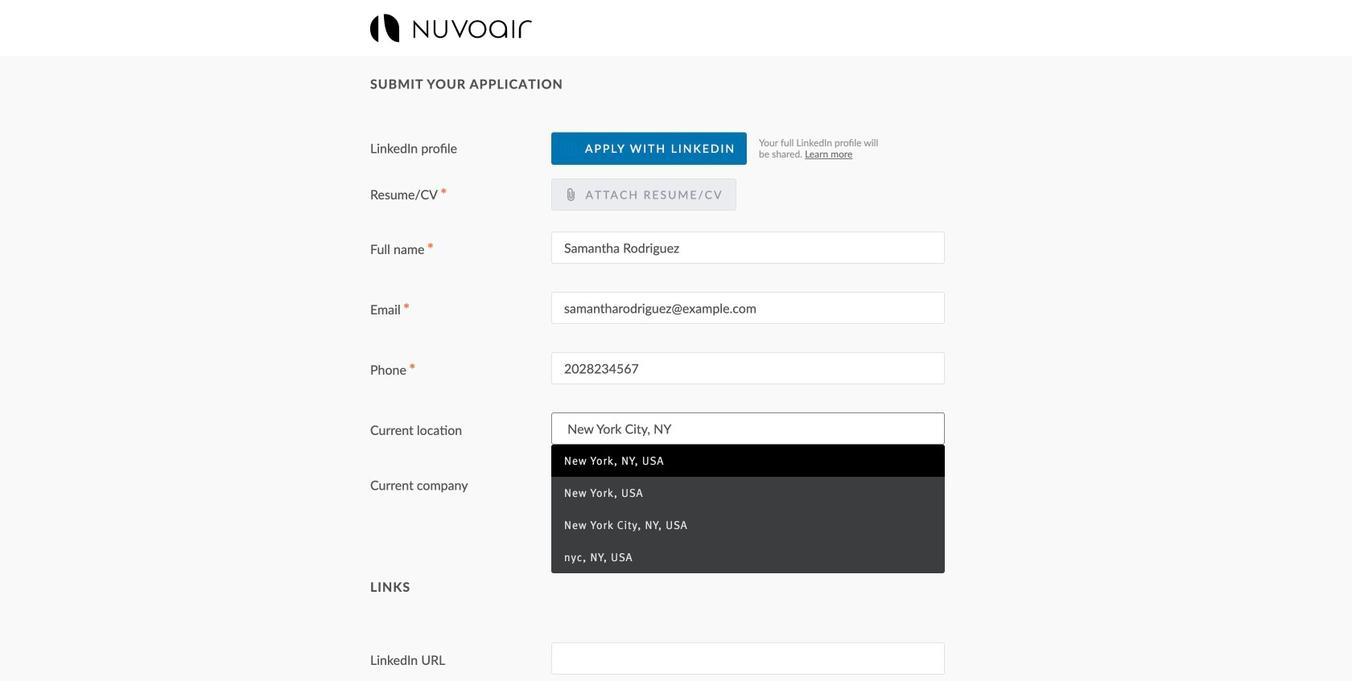 Task type: locate. For each thing, give the bounding box(es) containing it.
nuvoair logo image
[[370, 14, 532, 42]]

None email field
[[551, 292, 945, 325]]

None text field
[[551, 232, 945, 264], [551, 413, 945, 445], [551, 468, 945, 500], [551, 643, 945, 675], [551, 232, 945, 264], [551, 413, 945, 445], [551, 468, 945, 500], [551, 643, 945, 675]]

None text field
[[551, 353, 945, 385]]



Task type: describe. For each thing, give the bounding box(es) containing it.
paperclip image
[[564, 188, 577, 201]]



